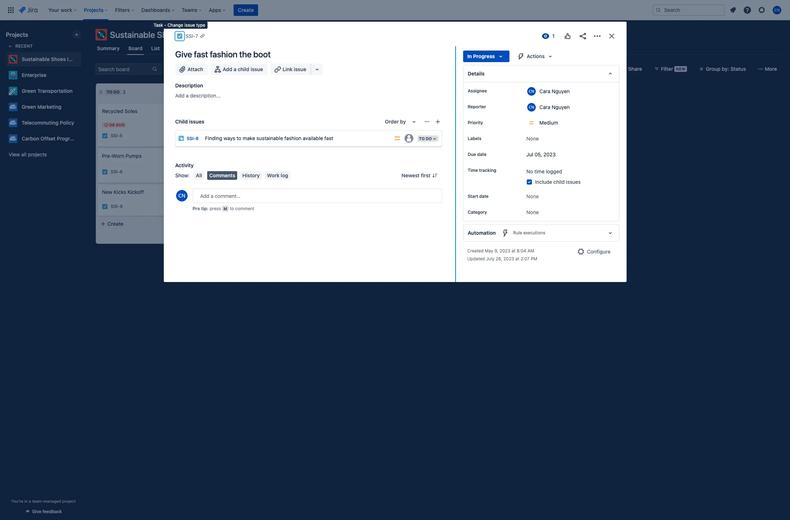 Task type: describe. For each thing, give the bounding box(es) containing it.
do for to do
[[426, 136, 432, 141]]

created may 9, 2023 at 8:04 am updated july 26, 2023 at 2:07 pm
[[468, 249, 538, 262]]

1 vertical spatial to
[[230, 206, 234, 212]]

forms link
[[226, 42, 244, 55]]

3
[[123, 89, 126, 95]]

give fast fashion the boot dialog
[[164, 22, 627, 283]]

recycled soles
[[102, 108, 137, 114]]

add a child issue
[[223, 66, 263, 72]]

9
[[120, 204, 123, 210]]

add a child issue button
[[211, 64, 268, 75]]

date for none
[[479, 194, 489, 199]]

finding ways to make sustainable fashion available fast link
[[202, 131, 391, 146]]

create child image
[[435, 119, 441, 125]]

issue inside the link issue 'button'
[[294, 66, 306, 72]]

1 vertical spatial 2023
[[500, 249, 511, 254]]

rule
[[513, 231, 522, 236]]

link web pages and more image
[[313, 65, 322, 74]]

the inside dialog
[[239, 49, 252, 59]]

soles
[[125, 108, 137, 114]]

to for to do
[[419, 136, 425, 141]]

1 vertical spatial cara nguyen image
[[178, 168, 187, 177]]

close image
[[608, 32, 616, 41]]

summary link
[[96, 42, 121, 55]]

recycled
[[102, 108, 123, 114]]

a for child
[[234, 66, 237, 72]]

medium image for ssi-6
[[170, 169, 176, 175]]

start
[[468, 194, 478, 199]]

do for to do 3
[[113, 90, 120, 94]]

sustainable shoes initiative link
[[6, 52, 87, 67]]

Search field
[[653, 4, 725, 16]]

automation element
[[463, 225, 619, 242]]

pre-worn pumps
[[102, 153, 142, 159]]

you're in a team-managed project
[[11, 500, 76, 504]]

calendar link
[[167, 42, 192, 55]]

pages link
[[250, 42, 268, 55]]

2 vertical spatial 2023
[[504, 257, 514, 262]]

nguyen for reporter
[[552, 104, 570, 110]]

add for add a description...
[[175, 93, 185, 99]]

executions
[[524, 231, 546, 236]]

work
[[267, 173, 280, 179]]

0 vertical spatial 2023
[[544, 152, 556, 158]]

7
[[195, 33, 198, 39]]

carbon offset program
[[22, 136, 77, 142]]

for
[[223, 115, 229, 122]]

give inside dialog
[[175, 49, 192, 59]]

1 horizontal spatial sustainable
[[110, 30, 155, 40]]

1 vertical spatial progress
[[214, 90, 237, 94]]

progress inside in progress dropdown button
[[473, 53, 495, 59]]

issue for child
[[251, 66, 263, 72]]

05 jul
[[211, 204, 226, 209]]

include child issues
[[535, 179, 581, 185]]

none for labels
[[527, 136, 539, 142]]

automation
[[468, 230, 496, 236]]

ssi-6 link
[[111, 169, 123, 175]]

board link
[[127, 42, 144, 55]]

list
[[151, 45, 160, 51]]

1 vertical spatial boot
[[253, 190, 264, 196]]

1 vertical spatial create button
[[96, 218, 194, 231]]

link issue button
[[270, 64, 311, 75]]

board
[[128, 45, 143, 51]]

attach
[[188, 66, 203, 72]]

offset
[[41, 136, 55, 142]]

timeline link
[[197, 42, 221, 55]]

finding ways to make sustainable fashion available fast
[[205, 135, 333, 141]]

0 vertical spatial sustainable shoes initiative
[[110, 30, 215, 40]]

actions image
[[593, 32, 602, 41]]

2 none from the top
[[527, 194, 539, 200]]

0 horizontal spatial sustainable
[[22, 56, 50, 62]]

due
[[468, 152, 476, 157]]

comments
[[209, 173, 235, 179]]

start date
[[468, 194, 489, 199]]

assignee
[[468, 88, 487, 94]]

sustainable shoes initiative inside sustainable shoes initiative link
[[22, 56, 87, 62]]

managed
[[44, 500, 61, 504]]

0 horizontal spatial in progress
[[209, 90, 237, 94]]

time
[[468, 168, 478, 173]]

6
[[120, 169, 123, 175]]

primary element
[[4, 0, 653, 20]]

ssi-5 link
[[111, 133, 123, 139]]

details element
[[463, 65, 619, 82]]

none for category
[[527, 210, 539, 216]]

green transportation
[[22, 88, 73, 94]]

-
[[164, 22, 166, 28]]

jul inside give fast fashion the boot dialog
[[527, 152, 533, 158]]

give feedback
[[32, 510, 62, 515]]

vote options: no one has voted for this issue yet. image
[[563, 32, 572, 41]]

labels pin to top. only you can see pinned fields. image
[[483, 136, 489, 142]]

ssi-8 link
[[187, 136, 199, 141]]

profile image of cara nguyen image
[[176, 190, 188, 202]]

priority pin to top. only you can see pinned fields. image
[[485, 120, 491, 126]]

give fast fashion the boot inside dialog
[[175, 49, 271, 59]]

cara for reporter
[[540, 104, 551, 110]]

view all projects
[[9, 152, 47, 158]]

add people image
[[195, 65, 204, 73]]

issue actions image
[[424, 119, 430, 125]]

to do
[[419, 136, 432, 141]]

0 horizontal spatial issues
[[189, 119, 204, 125]]

/
[[217, 169, 219, 175]]

child issues
[[175, 119, 204, 125]]

newest first button
[[397, 171, 442, 180]]

create button inside primary element
[[234, 4, 258, 16]]

1 cara nguyen image from the top
[[280, 155, 289, 164]]

task image
[[102, 133, 108, 139]]

sustainable inside give fast fashion the boot dialog
[[257, 135, 283, 141]]

a for description...
[[186, 93, 189, 99]]

0 vertical spatial at
[[512, 249, 516, 254]]

ssi-6
[[111, 169, 123, 175]]

aug for 15 aug
[[217, 146, 226, 150]]

make
[[243, 135, 255, 141]]

newest first image
[[432, 173, 438, 179]]

green transportation link
[[6, 84, 78, 98]]

08
[[109, 123, 115, 127]]

collapse recent projects image
[[6, 42, 14, 51]]

carbon offset program link
[[6, 132, 78, 146]]

july
[[486, 257, 495, 262]]

2
[[219, 169, 222, 175]]

projects
[[28, 152, 47, 158]]

ssi- for 8
[[187, 136, 196, 141]]

team-
[[32, 500, 44, 504]]

updated
[[468, 257, 485, 262]]

shoe
[[255, 108, 266, 114]]

tracking
[[479, 168, 497, 173]]

green marketing link
[[6, 100, 78, 114]]

priority: medium image
[[394, 135, 401, 142]]

0 vertical spatial cara nguyen image
[[170, 63, 182, 75]]

ssi-5
[[111, 133, 123, 139]]

1 vertical spatial child
[[554, 179, 565, 185]]

in inside in progress dropdown button
[[468, 53, 472, 59]]

share image
[[579, 32, 587, 41]]

child
[[175, 119, 188, 125]]

add a description...
[[175, 93, 221, 99]]

in
[[24, 500, 28, 504]]

1 horizontal spatial fast
[[216, 190, 225, 196]]

employees
[[231, 115, 256, 122]]

task image for new kicks kickoff
[[102, 204, 108, 210]]

you're
[[11, 500, 23, 504]]

m
[[224, 207, 227, 211]]

press
[[210, 206, 221, 212]]

issue for change
[[184, 22, 195, 28]]

1 vertical spatial issues
[[566, 179, 581, 185]]

0 vertical spatial task image
[[177, 33, 183, 39]]

5
[[120, 133, 123, 139]]

ssi- for 5
[[111, 133, 120, 139]]

Add a comment… field
[[193, 189, 442, 203]]

list link
[[150, 42, 161, 55]]

order
[[385, 119, 399, 125]]

initiative inside sustainable shoes initiative link
[[67, 56, 87, 62]]

configure
[[587, 249, 611, 255]]

link
[[283, 66, 293, 72]]



Task type: locate. For each thing, give the bounding box(es) containing it.
sustainable right make
[[257, 135, 283, 141]]

progress up research
[[214, 90, 237, 94]]

issues right the include
[[566, 179, 581, 185]]

date right start at the right top of the page
[[479, 194, 489, 199]]

add for add a child issue
[[223, 66, 232, 72]]

0 vertical spatial green
[[22, 88, 36, 94]]

tariq douglas image
[[179, 63, 191, 75]]

create
[[238, 7, 254, 13], [107, 221, 123, 227]]

task image
[[177, 33, 183, 39], [102, 169, 108, 175], [102, 204, 108, 210]]

15 august 2023 image
[[205, 145, 211, 151]]

1 vertical spatial aug
[[217, 146, 226, 150]]

05 july 2023 image
[[205, 204, 211, 209], [205, 204, 211, 209]]

aug for 08 aug
[[116, 123, 125, 127]]

details
[[468, 71, 485, 77]]

fast right available
[[325, 135, 333, 141]]

ssi- down kicks
[[111, 204, 120, 210]]

boot up add a child issue
[[253, 49, 271, 59]]

0 horizontal spatial in
[[209, 90, 213, 94]]

task - change issue type tooltip
[[152, 22, 208, 29]]

all
[[21, 152, 27, 158]]

2023 right 05,
[[544, 152, 556, 158]]

give
[[175, 49, 192, 59], [204, 190, 214, 196], [32, 510, 41, 515]]

the up comment
[[244, 190, 252, 196]]

create inside primary element
[[238, 7, 254, 13]]

kickoff
[[128, 189, 144, 195]]

due date
[[468, 152, 487, 157]]

1 horizontal spatial create button
[[234, 4, 258, 16]]

cara up the 'medium' at right top
[[540, 104, 551, 110]]

0 vertical spatial jul
[[527, 152, 533, 158]]

0 vertical spatial add
[[223, 66, 232, 72]]

08 august 2023 image
[[103, 122, 109, 128], [103, 122, 109, 128]]

give fast fashion the boot up m
[[204, 190, 264, 196]]

1 horizontal spatial progress
[[473, 53, 495, 59]]

2 vertical spatial a
[[29, 500, 31, 504]]

1 horizontal spatial a
[[186, 93, 189, 99]]

cara nguyen down details element
[[540, 88, 570, 94]]

0 horizontal spatial initiative
[[67, 56, 87, 62]]

ssi- right task icon
[[111, 133, 120, 139]]

sustainable shoes initiative up enterprise link
[[22, 56, 87, 62]]

ssi- right tariq douglas image
[[187, 136, 196, 141]]

menu bar containing all
[[192, 171, 292, 180]]

sustainable inside research sustainable shoe options for employees
[[227, 108, 254, 114]]

none down the include
[[527, 194, 539, 200]]

ways
[[224, 135, 235, 141]]

issue inside the task - change issue type tooltip
[[184, 22, 195, 28]]

actions
[[527, 53, 545, 59]]

0 vertical spatial initiative
[[183, 30, 215, 40]]

1 vertical spatial initiative
[[67, 56, 87, 62]]

0 vertical spatial shoes
[[157, 30, 181, 40]]

fashion
[[210, 49, 238, 59], [285, 135, 302, 141], [226, 190, 243, 196]]

1 vertical spatial task image
[[102, 169, 108, 175]]

at
[[512, 249, 516, 254], [516, 257, 520, 262]]

0 vertical spatial the
[[239, 49, 252, 59]]

green up telecommuting
[[22, 104, 36, 110]]

medium image left issue type: sub-task image
[[170, 133, 176, 139]]

Search board text field
[[96, 64, 151, 74]]

tip:
[[201, 206, 209, 212]]

pre-
[[102, 153, 112, 159]]

fashion up m
[[226, 190, 243, 196]]

green marketing
[[22, 104, 61, 110]]

to inside to do 3
[[107, 90, 112, 94]]

2023 right 9,
[[500, 249, 511, 254]]

issue down pages 'link'
[[251, 66, 263, 72]]

the up add a child issue
[[239, 49, 252, 59]]

0 vertical spatial boot
[[253, 49, 271, 59]]

none up executions
[[527, 210, 539, 216]]

1 horizontal spatial shoes
[[157, 30, 181, 40]]

1 vertical spatial cara nguyen
[[540, 104, 570, 110]]

to right ways
[[237, 135, 241, 141]]

2 cara from the top
[[540, 104, 551, 110]]

2 vertical spatial fashion
[[226, 190, 243, 196]]

ssi- inside 'link'
[[111, 133, 120, 139]]

create banner
[[0, 0, 790, 20]]

0 vertical spatial date
[[477, 152, 487, 157]]

1 vertical spatial green
[[22, 104, 36, 110]]

0 horizontal spatial give
[[32, 510, 41, 515]]

1 vertical spatial in
[[209, 90, 213, 94]]

task image left ssi-6 link
[[102, 169, 108, 175]]

child
[[238, 66, 249, 72], [554, 179, 565, 185]]

medium image down activity
[[170, 169, 176, 175]]

telecommuting policy
[[22, 120, 74, 126]]

0 horizontal spatial issue
[[184, 22, 195, 28]]

1 horizontal spatial in
[[468, 53, 472, 59]]

1 horizontal spatial aug
[[217, 146, 226, 150]]

to do 3
[[107, 89, 126, 95]]

cara nguyen image
[[280, 155, 289, 164], [280, 213, 289, 222]]

0 horizontal spatial create
[[107, 221, 123, 227]]

new
[[102, 189, 112, 195]]

0 horizontal spatial a
[[29, 500, 31, 504]]

to
[[237, 135, 241, 141], [230, 206, 234, 212]]

1 cara from the top
[[540, 88, 551, 94]]

0 / 2
[[214, 169, 222, 175]]

fast up 05 jul
[[216, 190, 225, 196]]

pro tip: press m to comment
[[193, 206, 254, 212]]

3 none from the top
[[527, 210, 539, 216]]

2 green from the top
[[22, 104, 36, 110]]

jira image
[[19, 6, 38, 14], [19, 6, 38, 14]]

0 vertical spatial to
[[237, 135, 241, 141]]

green down enterprise
[[22, 88, 36, 94]]

2 medium image from the top
[[170, 169, 176, 175]]

in progress inside dropdown button
[[468, 53, 495, 59]]

1 vertical spatial fast
[[325, 135, 333, 141]]

0 vertical spatial cara nguyen
[[540, 88, 570, 94]]

1 vertical spatial at
[[516, 257, 520, 262]]

1 vertical spatial do
[[426, 136, 432, 141]]

timeline
[[199, 45, 219, 51]]

1 nguyen from the top
[[552, 88, 570, 94]]

to for to do 3
[[107, 90, 112, 94]]

add inside button
[[223, 66, 232, 72]]

shoes up enterprise link
[[51, 56, 66, 62]]

1 horizontal spatial initiative
[[183, 30, 215, 40]]

0 horizontal spatial do
[[113, 90, 120, 94]]

1 cara nguyen from the top
[[540, 88, 570, 94]]

2 vertical spatial give
[[32, 510, 41, 515]]

attach button
[[175, 64, 208, 75]]

1 vertical spatial in progress
[[209, 90, 237, 94]]

add
[[223, 66, 232, 72], [175, 93, 185, 99]]

calendar
[[169, 45, 190, 51]]

policy
[[60, 120, 74, 126]]

recent
[[15, 43, 33, 49]]

nguyen for assignee
[[552, 88, 570, 94]]

0 horizontal spatial aug
[[116, 123, 125, 127]]

issue inside add a child issue button
[[251, 66, 263, 72]]

ssi- for 7
[[185, 33, 195, 39]]

1 horizontal spatial do
[[426, 136, 432, 141]]

menu bar
[[192, 171, 292, 180]]

1 vertical spatial sustainable
[[257, 135, 283, 141]]

1 horizontal spatial give
[[175, 49, 192, 59]]

in progress button
[[463, 51, 510, 62]]

pages
[[251, 45, 266, 51]]

pro
[[193, 206, 200, 212]]

task
[[154, 22, 163, 28]]

1 vertical spatial the
[[244, 190, 252, 196]]

date for jul 05, 2023
[[477, 152, 487, 157]]

task image down the task - change issue type tooltip
[[177, 33, 183, 39]]

search image
[[656, 7, 662, 13]]

history button
[[240, 171, 262, 180]]

child inside button
[[238, 66, 249, 72]]

1 vertical spatial sustainable
[[22, 56, 50, 62]]

priority
[[468, 120, 483, 126]]

progress up 'details'
[[473, 53, 495, 59]]

0 vertical spatial none
[[527, 136, 539, 142]]

boot
[[253, 49, 271, 59], [253, 190, 264, 196]]

to inside to do dropdown button
[[419, 136, 425, 141]]

ssi- down worn
[[111, 169, 120, 175]]

1 vertical spatial fashion
[[285, 135, 302, 141]]

at left the 2:07
[[516, 257, 520, 262]]

a
[[234, 66, 237, 72], [186, 93, 189, 99], [29, 500, 31, 504]]

a down forms link
[[234, 66, 237, 72]]

to do button
[[417, 135, 439, 142]]

1 vertical spatial jul
[[218, 204, 226, 209]]

nguyen
[[552, 88, 570, 94], [552, 104, 570, 110]]

0 vertical spatial in
[[468, 53, 472, 59]]

cara nguyen image left all
[[178, 168, 187, 177]]

labels
[[468, 136, 482, 141]]

0 horizontal spatial to
[[107, 90, 112, 94]]

2 horizontal spatial a
[[234, 66, 237, 72]]

issue right the link
[[294, 66, 306, 72]]

fast up 'add people' "icon"
[[194, 49, 208, 59]]

ssi- left copy link to issue image
[[185, 33, 195, 39]]

show:
[[175, 173, 190, 179]]

boot inside give fast fashion the boot dialog
[[253, 49, 271, 59]]

1 vertical spatial medium image
[[170, 169, 176, 175]]

newest
[[402, 173, 420, 179]]

2 cara nguyen image from the top
[[280, 213, 289, 222]]

tab list
[[91, 42, 786, 55]]

1 vertical spatial nguyen
[[552, 104, 570, 110]]

2 cara nguyen from the top
[[540, 104, 570, 110]]

0 horizontal spatial progress
[[214, 90, 237, 94]]

nguyen up the 'medium' at right top
[[552, 104, 570, 110]]

fashion left available
[[285, 135, 302, 141]]

sustainable up enterprise
[[22, 56, 50, 62]]

telecommuting
[[22, 120, 58, 126]]

1 horizontal spatial in progress
[[468, 53, 495, 59]]

0 horizontal spatial sustainable
[[227, 108, 254, 114]]

green for green transportation
[[22, 88, 36, 94]]

nguyen down details element
[[552, 88, 570, 94]]

1 vertical spatial add
[[175, 93, 185, 99]]

cara nguyen up the 'medium' at right top
[[540, 104, 570, 110]]

1 vertical spatial give
[[204, 190, 214, 196]]

research
[[204, 108, 226, 114]]

all button
[[194, 171, 204, 180]]

carbon
[[22, 136, 39, 142]]

1 horizontal spatial jul
[[527, 152, 533, 158]]

0 horizontal spatial sustainable shoes initiative
[[22, 56, 87, 62]]

link issue
[[283, 66, 306, 72]]

1 vertical spatial none
[[527, 194, 539, 200]]

a right in
[[29, 500, 31, 504]]

no
[[527, 169, 533, 175]]

0 vertical spatial create button
[[234, 4, 258, 16]]

give up tariq douglas icon
[[175, 49, 192, 59]]

in up research
[[209, 90, 213, 94]]

add down forms link
[[223, 66, 232, 72]]

9,
[[495, 249, 499, 254]]

0 vertical spatial cara nguyen image
[[280, 155, 289, 164]]

do inside dropdown button
[[426, 136, 432, 141]]

sustainable up employees
[[227, 108, 254, 114]]

15 august 2023 image
[[205, 145, 211, 151]]

0 vertical spatial sustainable
[[110, 30, 155, 40]]

issues
[[189, 119, 204, 125], [566, 179, 581, 185]]

order by
[[385, 119, 406, 125]]

jul left 05,
[[527, 152, 533, 158]]

medium
[[540, 120, 558, 126]]

05
[[211, 204, 217, 209]]

cara
[[540, 88, 551, 94], [540, 104, 551, 110]]

give fast fashion the boot up add a child issue button
[[175, 49, 271, 59]]

give fast fashion the boot
[[175, 49, 271, 59], [204, 190, 264, 196]]

1 vertical spatial to
[[419, 136, 425, 141]]

child down forms link
[[238, 66, 249, 72]]

log
[[281, 173, 288, 179]]

pumps
[[126, 153, 142, 159]]

ssi- for 9
[[111, 204, 120, 210]]

boot down history button
[[253, 190, 264, 196]]

give down team-
[[32, 510, 41, 515]]

a down description
[[186, 93, 189, 99]]

jul right 05
[[218, 204, 226, 209]]

in up 'details'
[[468, 53, 472, 59]]

1 horizontal spatial to
[[237, 135, 241, 141]]

1 vertical spatial shoes
[[51, 56, 66, 62]]

0 vertical spatial sustainable
[[227, 108, 254, 114]]

do left 3
[[113, 90, 120, 94]]

description
[[175, 82, 203, 89]]

0 vertical spatial fast
[[194, 49, 208, 59]]

task image left ssi-9 link
[[102, 204, 108, 210]]

view all projects link
[[6, 148, 81, 161]]

sustainable
[[227, 108, 254, 114], [257, 135, 283, 141]]

0 vertical spatial give fast fashion the boot
[[175, 49, 271, 59]]

newest first
[[402, 173, 431, 179]]

2 horizontal spatial fast
[[325, 135, 333, 141]]

worn
[[112, 153, 124, 159]]

give up 05
[[204, 190, 214, 196]]

1 vertical spatial cara
[[540, 104, 551, 110]]

in progress up research
[[209, 90, 237, 94]]

1 horizontal spatial issues
[[566, 179, 581, 185]]

1 green from the top
[[22, 88, 36, 94]]

forms
[[228, 45, 243, 51]]

2023 right 26,
[[504, 257, 514, 262]]

program
[[57, 136, 77, 142]]

none up 05,
[[527, 136, 539, 142]]

child down logged
[[554, 179, 565, 185]]

1 medium image from the top
[[170, 133, 176, 139]]

0 vertical spatial a
[[234, 66, 237, 72]]

aug right 08
[[116, 123, 125, 127]]

ssi- for 6
[[111, 169, 120, 175]]

green inside green marketing link
[[22, 104, 36, 110]]

1 horizontal spatial sustainable
[[257, 135, 283, 141]]

green
[[22, 88, 36, 94], [22, 104, 36, 110]]

work log
[[267, 173, 288, 179]]

to right m
[[230, 206, 234, 212]]

menu bar inside give fast fashion the boot dialog
[[192, 171, 292, 180]]

1 vertical spatial create
[[107, 221, 123, 227]]

0 vertical spatial fashion
[[210, 49, 238, 59]]

created
[[468, 249, 484, 254]]

1 vertical spatial sustainable shoes initiative
[[22, 56, 87, 62]]

0 horizontal spatial child
[[238, 66, 249, 72]]

cara down details element
[[540, 88, 551, 94]]

options
[[204, 115, 221, 122]]

2 vertical spatial fast
[[216, 190, 225, 196]]

do inside to do 3
[[113, 90, 120, 94]]

0 horizontal spatial add
[[175, 93, 185, 99]]

shoes down -
[[157, 30, 181, 40]]

cara nguyen for reporter
[[540, 104, 570, 110]]

0 horizontal spatial shoes
[[51, 56, 66, 62]]

1 horizontal spatial add
[[223, 66, 232, 72]]

at left 8:04
[[512, 249, 516, 254]]

medium image for ssi-5
[[170, 133, 176, 139]]

issues right child
[[189, 119, 204, 125]]

cara nguyen image left attach
[[170, 63, 182, 75]]

1 none from the top
[[527, 136, 539, 142]]

2 horizontal spatial give
[[204, 190, 214, 196]]

to left 3
[[107, 90, 112, 94]]

green inside green transportation link
[[22, 88, 36, 94]]

task image for pre-worn pumps
[[102, 169, 108, 175]]

date
[[477, 152, 487, 157], [479, 194, 489, 199]]

0 vertical spatial in progress
[[468, 53, 495, 59]]

a inside button
[[234, 66, 237, 72]]

to down issue actions image at the top of the page
[[419, 136, 425, 141]]

cara for assignee
[[540, 88, 551, 94]]

sustainable shoes initiative down -
[[110, 30, 215, 40]]

give inside button
[[32, 510, 41, 515]]

date right due
[[477, 152, 487, 157]]

history
[[243, 173, 260, 179]]

0 vertical spatial cara
[[540, 88, 551, 94]]

1 horizontal spatial to
[[419, 136, 425, 141]]

fast
[[194, 49, 208, 59], [325, 135, 333, 141], [216, 190, 225, 196]]

0 vertical spatial issues
[[189, 119, 204, 125]]

0 vertical spatial to
[[107, 90, 112, 94]]

medium image
[[170, 133, 176, 139], [170, 169, 176, 175]]

issue up ssi-7
[[184, 22, 195, 28]]

cara nguyen for assignee
[[540, 88, 570, 94]]

cara nguyen image
[[170, 63, 182, 75], [178, 168, 187, 177]]

tariq douglas image
[[178, 132, 187, 140]]

2 nguyen from the top
[[552, 104, 570, 110]]

ssi-8
[[187, 136, 199, 141]]

ssi-7
[[185, 33, 198, 39]]

in progress up 'details'
[[468, 53, 495, 59]]

green for green marketing
[[22, 104, 36, 110]]

tab list containing board
[[91, 42, 786, 55]]

fashion up add a child issue button
[[210, 49, 238, 59]]

finding
[[205, 135, 222, 141]]

actions button
[[513, 51, 559, 62]]

1 vertical spatial date
[[479, 194, 489, 199]]

2 vertical spatial none
[[527, 210, 539, 216]]

aug right 15 at the top left
[[217, 146, 226, 150]]

issue type: sub-task image
[[178, 136, 184, 141]]

add down description
[[175, 93, 185, 99]]

progress
[[473, 53, 495, 59], [214, 90, 237, 94]]

0 horizontal spatial to
[[230, 206, 234, 212]]

sustainable up board
[[110, 30, 155, 40]]

cara nguyen
[[540, 88, 570, 94], [540, 104, 570, 110]]

by
[[400, 119, 406, 125]]

new kicks kickoff
[[102, 189, 144, 195]]

do down issue actions image at the top of the page
[[426, 136, 432, 141]]

copy link to issue image
[[200, 33, 205, 39]]

0 horizontal spatial fast
[[194, 49, 208, 59]]

issue
[[184, 22, 195, 28], [251, 66, 263, 72], [294, 66, 306, 72]]

05,
[[535, 152, 542, 158]]

1 vertical spatial give fast fashion the boot
[[204, 190, 264, 196]]



Task type: vqa. For each thing, say whether or not it's contained in the screenshot.
Shortcuts at the top of page
no



